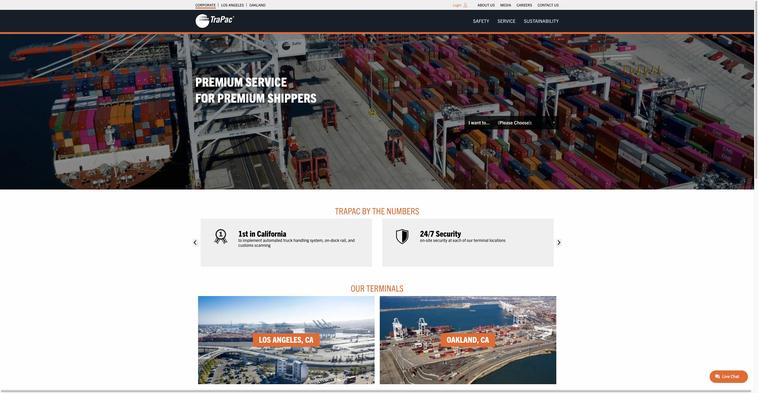 Task type: describe. For each thing, give the bounding box(es) containing it.
safety
[[473, 18, 489, 24]]

by
[[362, 205, 371, 216]]

scanning
[[254, 243, 270, 248]]

media
[[500, 3, 511, 7]]

our
[[351, 283, 365, 294]]

of
[[462, 238, 466, 243]]

1st
[[238, 228, 248, 239]]

automated
[[263, 238, 282, 243]]

angeles
[[228, 3, 244, 7]]

on- inside the 24/7 security on-site security at each of our terminal locations
[[420, 238, 426, 243]]

contact
[[538, 3, 553, 7]]

sustainability link
[[520, 16, 563, 26]]

media link
[[500, 1, 511, 9]]

want
[[471, 120, 481, 126]]

about us link
[[478, 1, 495, 9]]

service link
[[494, 16, 520, 26]]

trapac
[[335, 205, 361, 216]]

careers
[[517, 3, 532, 7]]

implement
[[243, 238, 262, 243]]

1 vertical spatial premium
[[217, 90, 265, 105]]

light image
[[464, 3, 467, 7]]

24/7 security on-site security at each of our terminal locations
[[420, 228, 506, 243]]

each
[[453, 238, 462, 243]]

to
[[238, 238, 242, 243]]

contact us link
[[538, 1, 559, 9]]

locations
[[490, 238, 506, 243]]

our
[[467, 238, 473, 243]]

menu bar containing safety
[[469, 16, 563, 26]]

los angeles
[[221, 3, 244, 7]]

corporate
[[195, 3, 216, 7]]

menu bar containing about us
[[475, 1, 562, 9]]

corporate link
[[195, 1, 216, 9]]

login link
[[453, 3, 462, 7]]

los
[[221, 3, 228, 7]]

24/7
[[420, 228, 434, 239]]

0 vertical spatial premium
[[195, 73, 243, 89]]

los angeles link
[[221, 1, 244, 9]]

premium service for premium shippers
[[195, 73, 317, 105]]

us for about us
[[490, 3, 495, 7]]

oakland link
[[249, 1, 266, 9]]

trapac by the numbers
[[335, 205, 419, 216]]



Task type: locate. For each thing, give the bounding box(es) containing it.
us for contact us
[[554, 3, 559, 7]]

site
[[426, 238, 432, 243]]

2 solid image from the left
[[556, 239, 562, 247]]

0 vertical spatial service
[[498, 18, 516, 24]]

1 horizontal spatial us
[[554, 3, 559, 7]]

sustainability
[[524, 18, 559, 24]]

and
[[348, 238, 355, 243]]

terminals
[[366, 283, 404, 294]]

at
[[448, 238, 452, 243]]

1 solid image from the left
[[192, 239, 198, 247]]

customs
[[238, 243, 253, 248]]

corporate image
[[195, 14, 234, 28]]

truck
[[283, 238, 293, 243]]

0 horizontal spatial us
[[490, 3, 495, 7]]

on- inside 1st in california to implement automated truck handling system, on-dock rail, and customs scanning
[[325, 238, 331, 243]]

1 us from the left
[[490, 3, 495, 7]]

us inside contact us link
[[554, 3, 559, 7]]

on- left security
[[420, 238, 426, 243]]

us right about
[[490, 3, 495, 7]]

us
[[490, 3, 495, 7], [554, 3, 559, 7]]

on- right system,
[[325, 238, 331, 243]]

service inside premium service for premium shippers
[[246, 73, 287, 89]]

our terminals
[[351, 283, 404, 294]]

i
[[469, 120, 470, 126]]

login
[[453, 3, 462, 7]]

0 horizontal spatial solid image
[[192, 239, 198, 247]]

2 us from the left
[[554, 3, 559, 7]]

careers link
[[517, 1, 532, 9]]

main content containing trapac by the numbers
[[190, 205, 564, 394]]

1 horizontal spatial service
[[498, 18, 516, 24]]

menu bar
[[475, 1, 562, 9], [469, 16, 563, 26]]

1 vertical spatial service
[[246, 73, 287, 89]]

service
[[498, 18, 516, 24], [246, 73, 287, 89]]

dock
[[331, 238, 339, 243]]

california
[[257, 228, 286, 239]]

numbers
[[387, 205, 419, 216]]

1 horizontal spatial solid image
[[556, 239, 562, 247]]

rail,
[[340, 238, 347, 243]]

on-
[[325, 238, 331, 243], [420, 238, 426, 243]]

safety link
[[469, 16, 494, 26]]

shippers
[[268, 90, 317, 105]]

menu bar down careers
[[469, 16, 563, 26]]

about
[[478, 3, 489, 7]]

contact us
[[538, 3, 559, 7]]

terminal
[[474, 238, 489, 243]]

1st in california to implement automated truck handling system, on-dock rail, and customs scanning
[[238, 228, 355, 248]]

handling
[[294, 238, 309, 243]]

system,
[[310, 238, 324, 243]]

in
[[250, 228, 255, 239]]

solid image
[[192, 239, 198, 247], [556, 239, 562, 247]]

premium
[[195, 73, 243, 89], [217, 90, 265, 105]]

for
[[195, 90, 215, 105]]

to...
[[482, 120, 490, 126]]

oakland
[[249, 3, 266, 7]]

1 vertical spatial menu bar
[[469, 16, 563, 26]]

2 on- from the left
[[420, 238, 426, 243]]

us inside about us link
[[490, 3, 495, 7]]

0 horizontal spatial on-
[[325, 238, 331, 243]]

security
[[433, 238, 447, 243]]

about us
[[478, 3, 495, 7]]

security
[[436, 228, 461, 239]]

i want to...
[[469, 120, 490, 126]]

0 vertical spatial menu bar
[[475, 1, 562, 9]]

the
[[372, 205, 385, 216]]

1 horizontal spatial on-
[[420, 238, 426, 243]]

1 on- from the left
[[325, 238, 331, 243]]

main content
[[190, 205, 564, 394]]

0 horizontal spatial service
[[246, 73, 287, 89]]

us right contact
[[554, 3, 559, 7]]

menu bar up service link
[[475, 1, 562, 9]]



Task type: vqa. For each thing, say whether or not it's contained in the screenshot.
Corporate link
yes



